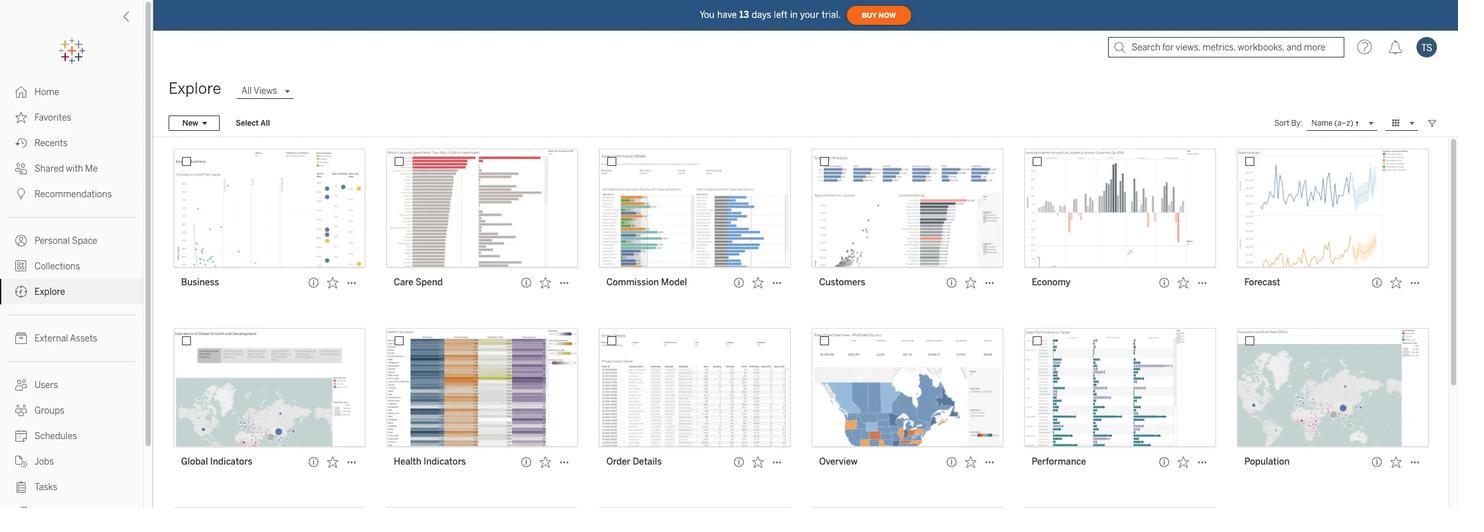 Task type: vqa. For each thing, say whether or not it's contained in the screenshot.
overview
yes



Task type: describe. For each thing, give the bounding box(es) containing it.
views
[[254, 86, 277, 96]]

new
[[182, 119, 198, 128]]

indicators for global indicators
[[210, 457, 252, 468]]

groups
[[34, 406, 64, 417]]

health
[[394, 457, 422, 468]]

recents link
[[0, 130, 143, 156]]

indicators for health indicators
[[424, 457, 466, 468]]

overview
[[819, 457, 858, 468]]

select all button
[[227, 116, 278, 131]]

have
[[717, 9, 737, 20]]

recommendations
[[34, 189, 112, 200]]

assets
[[70, 333, 97, 344]]

space
[[72, 236, 97, 247]]

shared with me link
[[0, 156, 143, 181]]

13
[[740, 9, 749, 20]]

name
[[1312, 118, 1333, 127]]

external assets link
[[0, 326, 143, 351]]

performance
[[1032, 457, 1086, 468]]

tasks link
[[0, 475, 143, 500]]

navigation panel element
[[0, 38, 143, 509]]

Search for views, metrics, workbooks, and more text field
[[1108, 37, 1345, 57]]

explore link
[[0, 279, 143, 305]]

sort by:
[[1275, 119, 1303, 128]]

jobs
[[34, 457, 54, 468]]

sort
[[1275, 119, 1290, 128]]

left
[[774, 9, 788, 20]]

all views
[[242, 86, 277, 96]]

care spend
[[394, 277, 443, 288]]

explore inside main navigation. press the up and down arrow keys to access links. element
[[34, 287, 65, 298]]

shared
[[34, 164, 64, 174]]

commission model
[[607, 277, 687, 288]]

name (a–z) button
[[1307, 116, 1378, 131]]

schedules link
[[0, 424, 143, 449]]

home link
[[0, 79, 143, 105]]

personal space
[[34, 236, 97, 247]]

you have 13 days left in your trial.
[[700, 9, 841, 20]]

customers
[[819, 277, 866, 288]]

you
[[700, 9, 715, 20]]

order details
[[607, 457, 662, 468]]

trial.
[[822, 9, 841, 20]]

all views button
[[236, 83, 294, 99]]

all inside button
[[261, 119, 270, 128]]

schedules
[[34, 431, 77, 442]]

order
[[607, 457, 631, 468]]

global indicators
[[181, 457, 252, 468]]

main navigation. press the up and down arrow keys to access links. element
[[0, 79, 143, 509]]

select all
[[236, 119, 270, 128]]



Task type: locate. For each thing, give the bounding box(es) containing it.
global
[[181, 457, 208, 468]]

spend
[[416, 277, 443, 288]]

personal
[[34, 236, 70, 247]]

model
[[661, 277, 687, 288]]

0 horizontal spatial indicators
[[210, 457, 252, 468]]

jobs link
[[0, 449, 143, 475]]

indicators right the health
[[424, 457, 466, 468]]

forecast
[[1245, 277, 1281, 288]]

explore down collections
[[34, 287, 65, 298]]

personal space link
[[0, 228, 143, 254]]

indicators right global
[[210, 457, 252, 468]]

buy
[[862, 11, 877, 19]]

1 horizontal spatial indicators
[[424, 457, 466, 468]]

indicators
[[210, 457, 252, 468], [424, 457, 466, 468]]

now
[[879, 11, 896, 19]]

days
[[752, 9, 772, 20]]

0 vertical spatial all
[[242, 86, 252, 96]]

users
[[34, 380, 58, 391]]

1 horizontal spatial explore
[[169, 79, 221, 98]]

external assets
[[34, 333, 97, 344]]

0 horizontal spatial all
[[242, 86, 252, 96]]

1 vertical spatial all
[[261, 119, 270, 128]]

1 indicators from the left
[[210, 457, 252, 468]]

with
[[66, 164, 83, 174]]

groups link
[[0, 398, 143, 424]]

in
[[790, 9, 798, 20]]

home
[[34, 87, 59, 98]]

all
[[242, 86, 252, 96], [261, 119, 270, 128]]

all right select
[[261, 119, 270, 128]]

economy
[[1032, 277, 1071, 288]]

0 horizontal spatial explore
[[34, 287, 65, 298]]

select
[[236, 119, 259, 128]]

all left the views
[[242, 86, 252, 96]]

shared with me
[[34, 164, 98, 174]]

details
[[633, 457, 662, 468]]

recommendations link
[[0, 181, 143, 207]]

commission
[[607, 277, 659, 288]]

external
[[34, 333, 68, 344]]

tasks
[[34, 482, 57, 493]]

by:
[[1292, 119, 1303, 128]]

name (a–z)
[[1312, 118, 1354, 127]]

grid view image
[[1391, 118, 1402, 129]]

health indicators
[[394, 457, 466, 468]]

explore
[[169, 79, 221, 98], [34, 287, 65, 298]]

favorites
[[34, 112, 71, 123]]

collections link
[[0, 254, 143, 279]]

1 vertical spatial explore
[[34, 287, 65, 298]]

users link
[[0, 372, 143, 398]]

(a–z)
[[1335, 118, 1354, 127]]

buy now button
[[846, 5, 912, 26]]

all inside dropdown button
[[242, 86, 252, 96]]

your
[[801, 9, 819, 20]]

1 horizontal spatial all
[[261, 119, 270, 128]]

care
[[394, 277, 414, 288]]

favorites link
[[0, 105, 143, 130]]

buy now
[[862, 11, 896, 19]]

2 indicators from the left
[[424, 457, 466, 468]]

population
[[1245, 457, 1290, 468]]

me
[[85, 164, 98, 174]]

explore up new popup button
[[169, 79, 221, 98]]

business
[[181, 277, 219, 288]]

recents
[[34, 138, 68, 149]]

new button
[[169, 116, 220, 131]]

0 vertical spatial explore
[[169, 79, 221, 98]]

collections
[[34, 261, 80, 272]]



